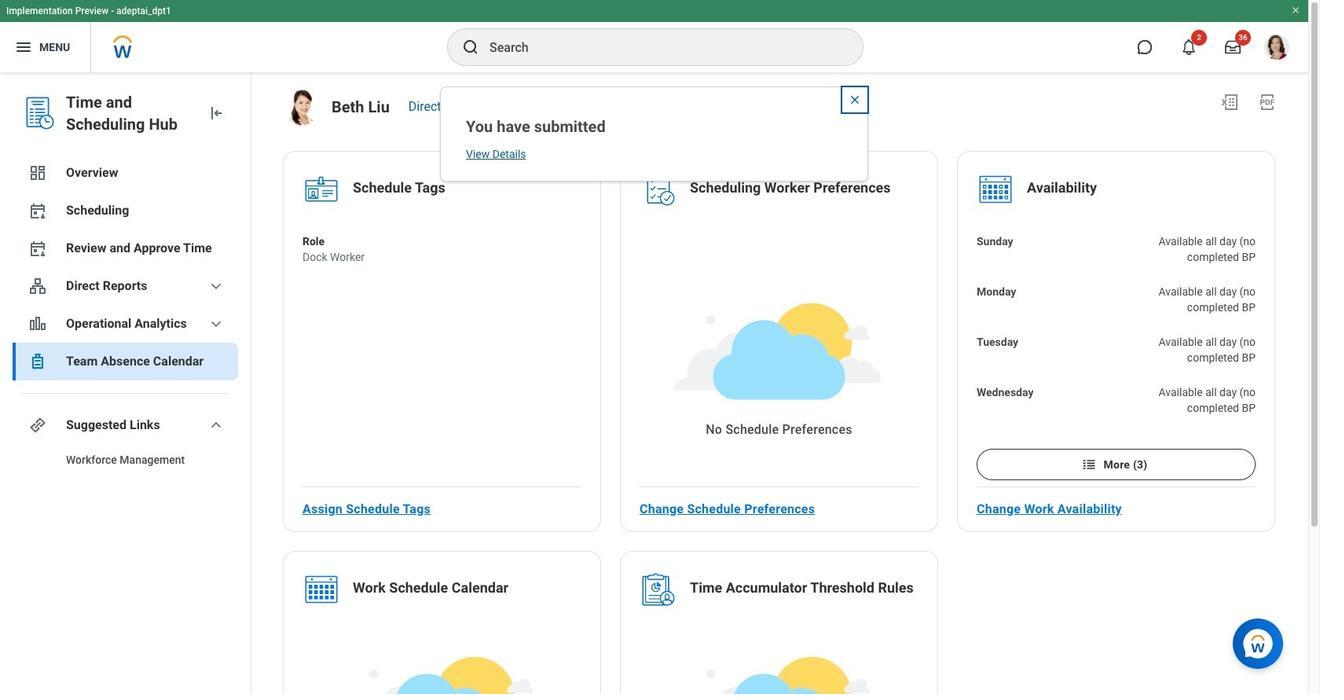 Task type: vqa. For each thing, say whether or not it's contained in the screenshot.
unit
no



Task type: describe. For each thing, give the bounding box(es) containing it.
demo_f075.png image
[[283, 90, 319, 126]]

chevron down small image for link image
[[207, 416, 226, 435]]

transformation import image
[[207, 104, 226, 123]]

Search Workday  search field
[[490, 30, 831, 64]]

chevron down small image for view team icon
[[207, 277, 226, 296]]

work schedule calendar element
[[353, 579, 509, 601]]

dock worker element
[[303, 249, 365, 265]]

calendar user solid image
[[28, 239, 47, 258]]

schedule tags element
[[353, 178, 445, 200]]

close image
[[849, 94, 861, 106]]

chevron down small image
[[207, 314, 226, 333]]

calendar user solid image
[[28, 201, 47, 220]]

view team image
[[28, 277, 47, 296]]

view printable version (pdf) image
[[1258, 93, 1277, 112]]

task timeoff image
[[28, 352, 47, 371]]

availability element
[[1027, 178, 1097, 200]]

link image
[[28, 416, 47, 435]]

navigation pane region
[[0, 72, 252, 694]]

chart image
[[28, 314, 47, 333]]



Task type: locate. For each thing, give the bounding box(es) containing it.
list view image
[[1082, 457, 1098, 472]]

dashboard image
[[28, 163, 47, 182]]

justify image
[[14, 38, 33, 57]]

time accumulator threshold rules element
[[690, 579, 914, 601]]

close environment banner image
[[1291, 6, 1301, 15]]

notifications large image
[[1181, 39, 1197, 55]]

inbox large image
[[1225, 39, 1241, 55]]

chevron down small image
[[207, 277, 226, 296], [207, 416, 226, 435]]

time and scheduling hub element
[[66, 91, 194, 135]]

0 vertical spatial chevron down small image
[[207, 277, 226, 296]]

scheduling worker preferences element
[[690, 178, 891, 200]]

dialog
[[440, 86, 868, 181]]

1 vertical spatial chevron down small image
[[207, 416, 226, 435]]

export to excel image
[[1221, 93, 1239, 112]]

2 chevron down small image from the top
[[207, 416, 226, 435]]

search image
[[461, 38, 480, 57]]

profile logan mcneil image
[[1265, 35, 1290, 63]]

banner
[[0, 0, 1309, 72]]

1 chevron down small image from the top
[[207, 277, 226, 296]]



